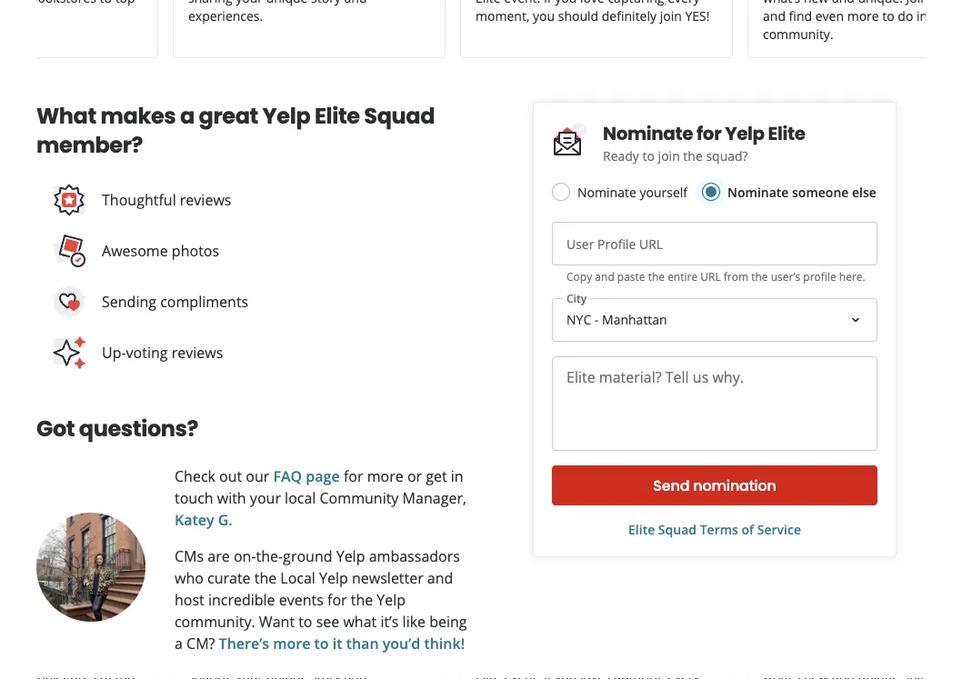 Task type: describe. For each thing, give the bounding box(es) containing it.
the up what
[[351, 590, 373, 610]]

service
[[757, 521, 801, 538]]

community
[[320, 489, 399, 508]]

elite inside what makes a great yelp elite squad member?
[[315, 101, 360, 132]]

a inside what makes a great yelp elite squad member?
[[180, 101, 194, 132]]

local
[[285, 489, 316, 508]]

local
[[280, 569, 315, 588]]

ambassadors
[[369, 547, 460, 566]]

like
[[402, 612, 426, 632]]

and inside "cms are on-the-ground yelp ambassadors who curate the local yelp newsletter and host incredible events for the yelp community. want to see what it's like being a cm?"
[[427, 569, 453, 588]]

a inside "cms are on-the-ground yelp ambassadors who curate the local yelp newsletter and host incredible events for the yelp community. want to see what it's like being a cm?"
[[175, 634, 183, 654]]

check out our faq page
[[175, 467, 340, 486]]

else
[[852, 183, 876, 201]]

city
[[566, 291, 587, 306]]

2 vertical spatial to
[[314, 634, 329, 654]]

elite inside nominate for yelp elite ready to join the squad?
[[768, 121, 805, 147]]

it
[[333, 634, 342, 654]]

incredible
[[208, 590, 275, 610]]

think!
[[424, 634, 465, 654]]

up-voting reviews
[[102, 343, 223, 363]]

thoughtful reviews
[[102, 190, 231, 210]]

manager,
[[402, 489, 466, 508]]

awesome
[[102, 241, 168, 261]]

on-
[[234, 547, 256, 566]]

1 vertical spatial url
[[700, 269, 721, 284]]

got questions?
[[36, 414, 198, 444]]

for inside for more or get in touch with your local community manager, katey g.
[[344, 467, 363, 486]]

elite squad terms of service link
[[628, 521, 801, 538]]

sending
[[102, 292, 156, 312]]

nomination
[[693, 476, 776, 496]]

cm?
[[186, 634, 215, 654]]

copy
[[566, 269, 592, 284]]

City field
[[552, 298, 877, 342]]

the-
[[256, 547, 283, 566]]

nominate yourself
[[577, 183, 687, 201]]

to inside nominate for yelp elite ready to join the squad?
[[642, 147, 655, 164]]

what
[[36, 101, 96, 132]]

see
[[316, 612, 339, 632]]

1 vertical spatial reviews
[[172, 343, 223, 363]]

check
[[175, 467, 215, 486]]

nominate for yourself
[[577, 183, 636, 201]]

are
[[208, 547, 230, 566]]

our
[[246, 467, 269, 486]]

curate
[[207, 569, 251, 588]]

want
[[259, 612, 295, 632]]

yelp down ground
[[319, 569, 348, 588]]

yourself
[[640, 183, 687, 201]]

community.
[[175, 612, 255, 632]]

0 vertical spatial reviews
[[180, 190, 231, 210]]

faq page link
[[273, 467, 340, 486]]

join
[[658, 147, 680, 164]]

squad?
[[706, 147, 748, 164]]

paste
[[617, 269, 645, 284]]

nominate for someone
[[727, 183, 789, 201]]

thoughtful
[[102, 190, 176, 210]]

you'd
[[383, 634, 420, 654]]

voting
[[126, 343, 168, 363]]

user profile url
[[566, 235, 663, 253]]

nominate for yelp elite ready to join the squad?
[[603, 121, 805, 164]]

events
[[279, 590, 324, 610]]

send nomination button
[[552, 466, 877, 506]]

yelp inside nominate for yelp elite ready to join the squad?
[[725, 121, 764, 147]]

the inside nominate for yelp elite ready to join the squad?
[[683, 147, 703, 164]]

user's
[[771, 269, 800, 284]]

user
[[566, 235, 594, 253]]

there's
[[219, 634, 269, 654]]

what
[[343, 612, 377, 632]]

entire
[[668, 269, 698, 284]]

here.
[[839, 269, 865, 284]]

touch
[[175, 489, 213, 508]]

for inside "cms are on-the-ground yelp ambassadors who curate the local yelp newsletter and host incredible events for the yelp community. want to see what it's like being a cm?"
[[327, 590, 347, 610]]

yelp up "it's"
[[377, 590, 406, 610]]

0 vertical spatial and
[[595, 269, 614, 284]]

katey g. link
[[175, 510, 233, 530]]

makes
[[101, 101, 176, 132]]

compliments
[[160, 292, 248, 312]]



Task type: vqa. For each thing, say whether or not it's contained in the screenshot.
topmost 16 chevron down v2 icon
no



Task type: locate. For each thing, give the bounding box(es) containing it.
0 horizontal spatial squad
[[364, 101, 435, 132]]

elite squad terms of service
[[628, 521, 801, 538]]

copy and paste the entire url from the user's profile here.
[[566, 269, 865, 284]]

2 vertical spatial for
[[327, 590, 347, 610]]

nominate inside nominate for yelp elite ready to join the squad?
[[603, 121, 693, 147]]

the right from
[[751, 269, 768, 284]]

0 vertical spatial url
[[639, 235, 663, 253]]

nominate
[[603, 121, 693, 147], [577, 183, 636, 201], [727, 183, 789, 201]]

1 horizontal spatial more
[[367, 467, 403, 486]]

get
[[426, 467, 447, 486]]

squad inside what makes a great yelp elite squad member?
[[364, 101, 435, 132]]

nominate for for
[[603, 121, 693, 147]]

a left cm?
[[175, 634, 183, 654]]

cms
[[175, 547, 204, 566]]

0 horizontal spatial elite
[[315, 101, 360, 132]]

the right the paste
[[648, 269, 665, 284]]

to inside "cms are on-the-ground yelp ambassadors who curate the local yelp newsletter and host incredible events for the yelp community. want to see what it's like being a cm?"
[[298, 612, 312, 632]]

nominate up join
[[603, 121, 693, 147]]

1 vertical spatial more
[[273, 634, 310, 654]]

0 vertical spatial squad
[[364, 101, 435, 132]]

nominate someone else
[[727, 183, 876, 201]]

page
[[306, 467, 340, 486]]

member?
[[36, 130, 143, 161]]

with
[[217, 489, 246, 508]]

1 vertical spatial squad
[[658, 521, 697, 538]]

or
[[407, 467, 422, 486]]

url right profile
[[639, 235, 663, 253]]

there's more to it than you'd think! link
[[219, 634, 465, 654]]

0 horizontal spatial and
[[427, 569, 453, 588]]

more inside for more or get in touch with your local community manager, katey g.
[[367, 467, 403, 486]]

1 horizontal spatial and
[[595, 269, 614, 284]]

for up squad?
[[697, 121, 721, 147]]

url
[[639, 235, 663, 253], [700, 269, 721, 284]]

yelp
[[262, 101, 310, 132], [725, 121, 764, 147], [336, 547, 365, 566], [319, 569, 348, 588], [377, 590, 406, 610]]

there's more to it than you'd think!
[[219, 634, 465, 654]]

for
[[697, 121, 721, 147], [344, 467, 363, 486], [327, 590, 347, 610]]

to
[[642, 147, 655, 164], [298, 612, 312, 632], [314, 634, 329, 654]]

2 horizontal spatial to
[[642, 147, 655, 164]]

the right join
[[683, 147, 703, 164]]

for more or get in touch with your local community manager, katey g.
[[175, 467, 466, 530]]

for up see
[[327, 590, 347, 610]]

in
[[451, 467, 463, 486]]

from
[[724, 269, 748, 284]]

send nomination
[[653, 476, 776, 496]]

profile
[[803, 269, 836, 284]]

0 vertical spatial to
[[642, 147, 655, 164]]

0 vertical spatial for
[[697, 121, 721, 147]]

0 vertical spatial a
[[180, 101, 194, 132]]

what makes a great yelp elite squad member?
[[36, 101, 435, 161]]

out
[[219, 467, 242, 486]]

1 horizontal spatial to
[[314, 634, 329, 654]]

the down the the-
[[254, 569, 277, 588]]

your
[[250, 489, 281, 508]]

being
[[429, 612, 467, 632]]

1 vertical spatial and
[[427, 569, 453, 588]]

to down the events
[[298, 612, 312, 632]]

1 horizontal spatial elite
[[628, 521, 655, 538]]

awesome photos
[[102, 241, 219, 261]]

squad
[[364, 101, 435, 132], [658, 521, 697, 538]]

yelp right ground
[[336, 547, 365, 566]]

host
[[175, 590, 204, 610]]

Elite material? Tell us why. text field
[[552, 357, 877, 451]]

newsletter
[[352, 569, 423, 588]]

1 horizontal spatial squad
[[658, 521, 697, 538]]

1 horizontal spatial url
[[700, 269, 721, 284]]

for inside nominate for yelp elite ready to join the squad?
[[697, 121, 721, 147]]

1 vertical spatial to
[[298, 612, 312, 632]]

2 horizontal spatial elite
[[768, 121, 805, 147]]

up-
[[102, 343, 126, 363]]

questions?
[[79, 414, 198, 444]]

profile
[[597, 235, 636, 253]]

for up community
[[344, 467, 363, 486]]

reviews right voting
[[172, 343, 223, 363]]

the
[[683, 147, 703, 164], [648, 269, 665, 284], [751, 269, 768, 284], [254, 569, 277, 588], [351, 590, 373, 610]]

who
[[175, 569, 204, 588]]

nominate down squad?
[[727, 183, 789, 201]]

yelp inside what makes a great yelp elite squad member?
[[262, 101, 310, 132]]

got
[[36, 414, 75, 444]]

terms
[[700, 521, 738, 538]]

sending compliments
[[102, 292, 248, 312]]

yelp right great at left top
[[262, 101, 310, 132]]

faq
[[273, 467, 302, 486]]

send
[[653, 476, 689, 496]]

katey
[[175, 510, 214, 530]]

elite
[[315, 101, 360, 132], [768, 121, 805, 147], [628, 521, 655, 538]]

of
[[742, 521, 754, 538]]

url left from
[[700, 269, 721, 284]]

and
[[595, 269, 614, 284], [427, 569, 453, 588]]

more down want
[[273, 634, 310, 654]]

cms are on-the-ground yelp ambassadors who curate the local yelp newsletter and host incredible events for the yelp community. want to see what it's like being a cm?
[[175, 547, 467, 654]]

someone
[[792, 183, 849, 201]]

ground
[[283, 547, 332, 566]]

and right copy
[[595, 269, 614, 284]]

photos
[[172, 241, 219, 261]]

1 vertical spatial for
[[344, 467, 363, 486]]

and down ambassadors
[[427, 569, 453, 588]]

0 horizontal spatial to
[[298, 612, 312, 632]]

to left join
[[642, 147, 655, 164]]

1 vertical spatial a
[[175, 634, 183, 654]]

https://www.yelp.com/user_details?userid=18kPq7GPye-YQ3LyKyAZPw url field
[[552, 222, 877, 266]]

more for there's
[[273, 634, 310, 654]]

g.
[[218, 510, 233, 530]]

0 horizontal spatial url
[[639, 235, 663, 253]]

more for for
[[367, 467, 403, 486]]

it's
[[380, 612, 399, 632]]

ready
[[603, 147, 639, 164]]

0 vertical spatial more
[[367, 467, 403, 486]]

great
[[199, 101, 258, 132]]

reviews up photos
[[180, 190, 231, 210]]

than
[[346, 634, 379, 654]]

yelp up squad?
[[725, 121, 764, 147]]

0 horizontal spatial more
[[273, 634, 310, 654]]

a left great at left top
[[180, 101, 194, 132]]

to left it
[[314, 634, 329, 654]]

reviews
[[180, 190, 231, 210], [172, 343, 223, 363]]

more left or
[[367, 467, 403, 486]]

nominate down "ready"
[[577, 183, 636, 201]]



